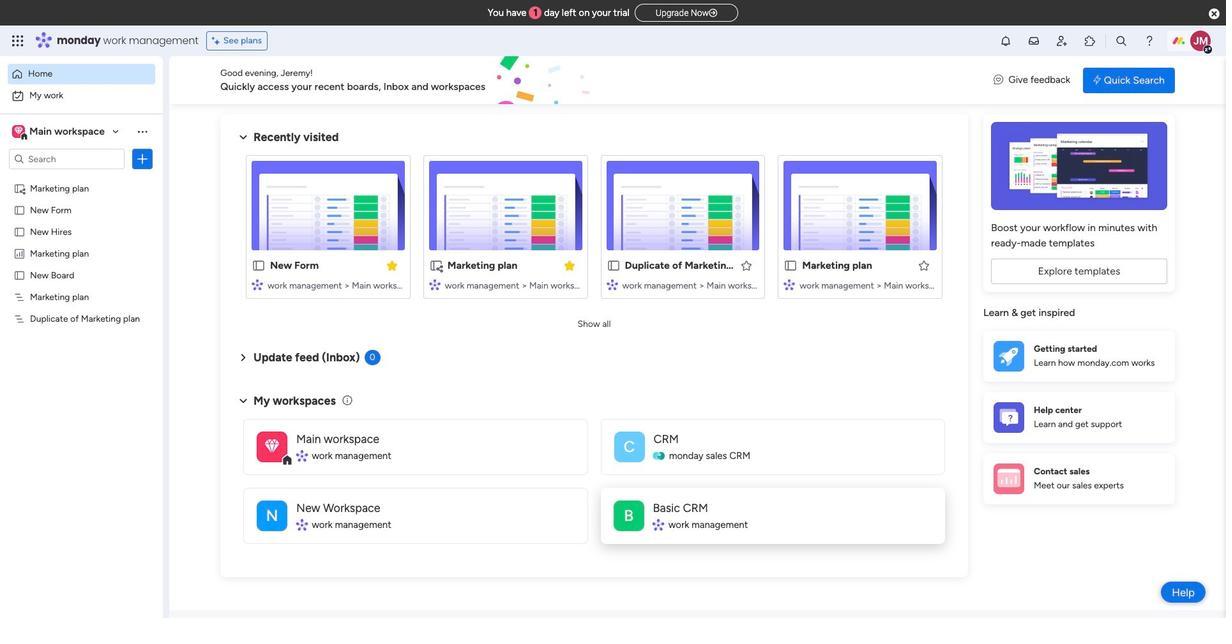 Task type: vqa. For each thing, say whether or not it's contained in the screenshot.
+ Add task text box
no



Task type: locate. For each thing, give the bounding box(es) containing it.
select product image
[[11, 34, 24, 47]]

see plans image
[[212, 34, 223, 48]]

search everything image
[[1115, 34, 1128, 47]]

1 vertical spatial public board image
[[606, 259, 620, 273]]

0 vertical spatial workspace image
[[12, 125, 25, 139]]

workspace image
[[12, 125, 25, 139], [265, 435, 280, 458], [257, 500, 287, 531]]

add to favorites image
[[740, 259, 753, 272], [918, 259, 930, 272]]

1 vertical spatial option
[[8, 86, 155, 106]]

1 horizontal spatial add to favorites image
[[918, 259, 930, 272]]

shareable board image
[[13, 182, 26, 194]]

1 vertical spatial workspace image
[[265, 435, 280, 458]]

public dashboard image
[[13, 247, 26, 259]]

0 horizontal spatial add to favorites image
[[740, 259, 753, 272]]

workspace selection element
[[12, 124, 107, 140]]

dapulse rightstroke image
[[709, 8, 717, 18]]

0 horizontal spatial public board image
[[13, 225, 26, 238]]

public board image up component icon
[[606, 259, 620, 273]]

monday marketplace image
[[1084, 34, 1096, 47]]

contact sales element
[[983, 453, 1175, 504]]

2 vertical spatial workspace image
[[257, 500, 287, 531]]

public board image
[[13, 225, 26, 238], [606, 259, 620, 273]]

workspace image
[[14, 125, 23, 139], [257, 431, 287, 462], [614, 431, 645, 462], [614, 500, 645, 531]]

workspace options image
[[136, 125, 149, 138]]

public board image
[[13, 204, 26, 216], [252, 259, 266, 273], [784, 259, 798, 273], [13, 269, 26, 281]]

1 horizontal spatial public board image
[[606, 259, 620, 273]]

component image
[[429, 279, 440, 290]]

component image
[[606, 279, 618, 290]]

remove from favorites image
[[563, 259, 576, 272]]

help center element
[[983, 392, 1175, 443]]

2 add to favorites image from the left
[[918, 259, 930, 272]]

notifications image
[[999, 34, 1012, 47]]

public board image up public dashboard image
[[13, 225, 26, 238]]

list box
[[0, 175, 163, 502]]

shareable board image
[[429, 259, 443, 273]]

jeremy miller image
[[1190, 31, 1211, 51]]

option
[[8, 64, 155, 84], [8, 86, 155, 106], [0, 177, 163, 179]]



Task type: describe. For each thing, give the bounding box(es) containing it.
getting started element
[[983, 330, 1175, 382]]

0 vertical spatial option
[[8, 64, 155, 84]]

quick search results list box
[[236, 145, 953, 314]]

invite members image
[[1056, 34, 1068, 47]]

v2 bolt switch image
[[1093, 73, 1101, 87]]

open update feed (inbox) image
[[236, 350, 251, 365]]

2 vertical spatial option
[[0, 177, 163, 179]]

help image
[[1143, 34, 1156, 47]]

0 vertical spatial public board image
[[13, 225, 26, 238]]

close recently visited image
[[236, 130, 251, 145]]

close my workspaces image
[[236, 393, 251, 409]]

templates image image
[[995, 122, 1164, 210]]

dapulse close image
[[1209, 8, 1220, 20]]

v2 user feedback image
[[994, 73, 1003, 87]]

Search in workspace field
[[27, 152, 107, 166]]

update feed image
[[1027, 34, 1040, 47]]

0 element
[[364, 350, 380, 365]]

options image
[[136, 153, 149, 165]]

1 add to favorites image from the left
[[740, 259, 753, 272]]

remove from favorites image
[[386, 259, 398, 272]]



